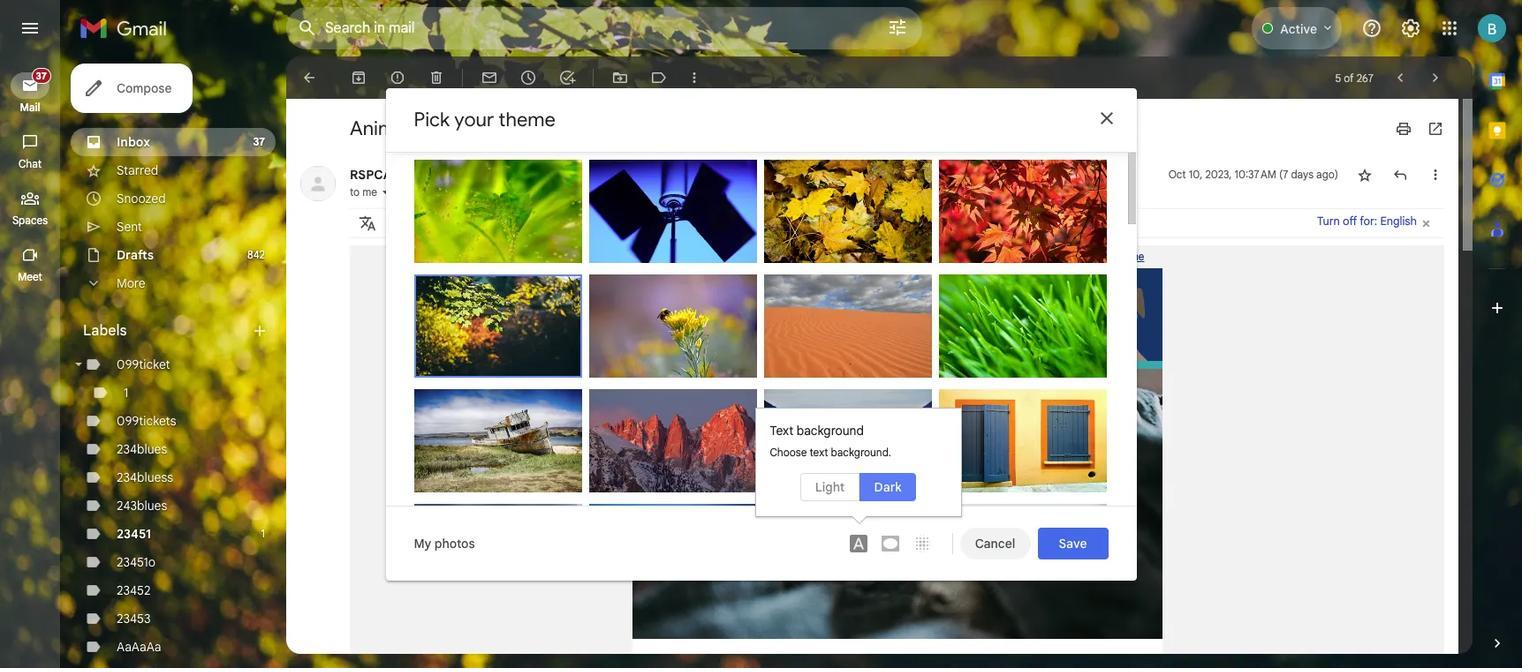 Task type: vqa. For each thing, say whether or not it's contained in the screenshot.
the Labels
yes



Task type: describe. For each thing, give the bounding box(es) containing it.
sent
[[117, 219, 142, 235]]

search in mail image
[[292, 12, 323, 44]]

mail heading
[[0, 101, 60, 115]]

dark button
[[860, 473, 917, 502]]

234bluess link
[[117, 470, 173, 486]]

aaaaaa link
[[117, 640, 161, 656]]

labels heading
[[83, 323, 251, 340]]

light
[[816, 479, 845, 495]]

standing
[[718, 251, 758, 263]]

243blues
[[117, 498, 167, 514]]

background.
[[831, 446, 892, 459]]

(7
[[1280, 168, 1289, 181]]

more
[[117, 276, 145, 292]]

1 vertical spatial grzegorz
[[445, 373, 491, 388]]

photos
[[435, 536, 475, 552]]

cancel button
[[960, 528, 1031, 560]]

roehrs
[[856, 375, 891, 389]]

alert dialog inside pick your theme alert dialog
[[755, 408, 962, 525]]

turn
[[1318, 214, 1340, 228]]

to
[[350, 186, 360, 199]]

choose
[[770, 446, 807, 459]]

it's
[[467, 117, 491, 141]]

text
[[770, 423, 794, 439]]

change
[[569, 117, 634, 141]]

099ticket link
[[117, 357, 170, 373]]

snoozed link
[[117, 191, 166, 207]]

oct 10, 2023, 10:37 am (7 days ago) cell
[[1169, 166, 1339, 184]]

spaces heading
[[0, 214, 60, 228]]

099ticket
[[117, 357, 170, 373]]

Not starred checkbox
[[1357, 166, 1374, 184]]

view online link
[[1088, 251, 1145, 263]]

turn off for: english
[[1318, 214, 1418, 228]]

>
[[580, 168, 585, 181]]

37
[[253, 135, 265, 148]]

cancel
[[975, 536, 1016, 552]]

thank
[[650, 251, 679, 263]]

drafts
[[117, 247, 154, 263]]

snoozed
[[117, 191, 166, 207]]

0 horizontal spatial by: greg bullock option
[[414, 160, 582, 276]]

view online
[[1088, 251, 1145, 263]]

animal lover, it's time for change
[[350, 117, 634, 141]]

2 vertical spatial grzegorz
[[443, 490, 489, 504]]

my photos button
[[400, 528, 489, 560]]

dark
[[875, 479, 902, 495]]

0 vertical spatial by: grzegorz głowaty
[[775, 260, 885, 274]]

1 horizontal spatial by: greg bullock option
[[589, 160, 757, 276]]

animals option
[[589, 504, 757, 608]]

pick
[[414, 107, 450, 131]]

rspca < supportercomms@email.rspca.org.uk >
[[350, 167, 585, 183]]

1 by: greg bullock from the left
[[425, 260, 507, 274]]

starred
[[117, 163, 158, 179]]

23451o link
[[117, 555, 156, 571]]

of
[[1344, 71, 1354, 84]]

inbox
[[117, 134, 150, 150]]

1 bullock from the left
[[470, 260, 507, 274]]

my photos
[[414, 536, 475, 552]]

10,
[[1189, 168, 1203, 181]]

mail
[[20, 101, 40, 114]]

23451
[[117, 527, 151, 543]]

off
[[1343, 214, 1358, 228]]

by: christopher roehrs option
[[764, 274, 932, 391]]

supportercomms@email.rspca.org.uk
[[400, 168, 580, 181]]

for:
[[1360, 214, 1378, 228]]

save button
[[1038, 528, 1109, 560]]

1 horizontal spatial 1
[[261, 528, 265, 541]]

1 horizontal spatial for
[[702, 251, 715, 263]]

spaces
[[12, 214, 48, 227]]

christopher
[[793, 375, 853, 389]]

starred link
[[117, 163, 158, 179]]

099tickets
[[117, 414, 176, 429]]

10:37 am
[[1235, 168, 1277, 181]]

text
[[810, 446, 829, 459]]

099tickets link
[[117, 414, 176, 429]]

advanced search options image
[[880, 10, 916, 45]]

chat
[[19, 157, 42, 171]]

5 of 267
[[1336, 71, 1374, 84]]

background
[[797, 423, 864, 439]]

theme
[[499, 107, 556, 131]]

time
[[495, 117, 535, 141]]

2 vertical spatial głowaty
[[492, 490, 535, 504]]

pick your theme
[[414, 107, 556, 131]]



Task type: locate. For each thing, give the bounding box(es) containing it.
oct 10, 2023, 10:37 am (7 days ago)
[[1169, 168, 1339, 181]]

for right time
[[539, 117, 564, 141]]

alert dialog containing text background
[[755, 408, 962, 525]]

compose
[[117, 80, 172, 96]]

by: grzegorz głowaty
[[775, 260, 885, 274], [426, 373, 536, 388], [425, 490, 535, 504]]

aaaaaa
[[117, 640, 161, 656]]

settings image
[[1401, 18, 1422, 39]]

compose button
[[71, 64, 193, 113]]

0 horizontal spatial greg
[[443, 260, 468, 274]]

0 vertical spatial głowaty
[[842, 260, 885, 274]]

meet heading
[[0, 270, 60, 285]]

pick your theme alert dialog
[[386, 88, 1137, 608]]

243blues link
[[117, 498, 167, 514]]

animal
[[350, 117, 410, 141]]

you
[[682, 251, 700, 263]]

1 horizontal spatial bullock
[[645, 260, 682, 274]]

for
[[539, 117, 564, 141], [702, 251, 715, 263], [776, 251, 788, 263]]

1 greg from the left
[[443, 260, 468, 274]]

0 horizontal spatial bullock
[[470, 260, 507, 274]]

0 vertical spatial 1
[[124, 385, 128, 401]]

2 vertical spatial by: grzegorz głowaty
[[425, 490, 535, 504]]

text background choose text background.
[[770, 423, 892, 459]]

842
[[248, 248, 265, 262]]

2 horizontal spatial by: greg bullock option
[[764, 389, 932, 493]]

by: romain guy option
[[939, 160, 1107, 276], [589, 274, 757, 391], [939, 274, 1107, 391], [939, 389, 1107, 506], [414, 504, 582, 608], [764, 504, 932, 608]]

2 bullock from the left
[[645, 260, 682, 274]]

for right up
[[776, 251, 788, 263]]

2023,
[[1206, 168, 1232, 181]]

Search in mail search field
[[286, 7, 923, 49]]

up
[[761, 251, 773, 263]]

by: mike cleron option
[[939, 504, 1107, 608]]

oct
[[1169, 168, 1187, 181]]

by: christopher roehrs
[[775, 375, 891, 389]]

navigation
[[0, 57, 62, 669]]

1 horizontal spatial by: greg bullock
[[600, 260, 682, 274]]

2 horizontal spatial for
[[776, 251, 788, 263]]

by: romain guy
[[950, 260, 1028, 274], [600, 375, 678, 389], [950, 375, 1028, 389], [950, 490, 1028, 504]]

234bluess
[[117, 470, 173, 486]]

23451o
[[117, 555, 156, 571]]

inbox link
[[117, 134, 150, 150]]

5
[[1336, 71, 1342, 84]]

0 horizontal spatial 1
[[124, 385, 128, 401]]

<
[[395, 168, 400, 181]]

labels
[[83, 323, 127, 340]]

0 horizontal spatial by: greg bullock
[[425, 260, 507, 274]]

by: greg bullock
[[425, 260, 507, 274], [600, 260, 682, 274]]

lover,
[[414, 117, 462, 141]]

pick your theme heading
[[414, 107, 556, 131]]

1 horizontal spatial greg
[[618, 260, 643, 274]]

days
[[1292, 168, 1314, 181]]

animals
[[791, 251, 827, 263]]

1
[[124, 385, 128, 401], [261, 528, 265, 541]]

romain
[[968, 260, 1005, 274], [618, 375, 655, 389], [968, 375, 1005, 389], [968, 490, 1005, 504]]

to me
[[350, 186, 377, 199]]

1 link
[[124, 385, 128, 401]]

alert dialog
[[755, 408, 962, 525]]

23451 link
[[117, 527, 151, 543]]

mail, 37 unread messages image
[[30, 72, 49, 89]]

by: greg bullock option
[[414, 160, 582, 276], [589, 160, 757, 276], [764, 389, 932, 493]]

by: grzegorz głowaty option
[[764, 160, 932, 276], [414, 274, 582, 389], [414, 389, 582, 506]]

267
[[1357, 71, 1374, 84]]

translate message
[[552, 217, 648, 231]]

save
[[1059, 536, 1087, 552]]

main menu image
[[19, 18, 41, 39]]

tab list
[[1473, 57, 1523, 605]]

thank you for standing up for animals
[[650, 251, 827, 263]]

1 vertical spatial by: grzegorz głowaty
[[426, 373, 536, 388]]

1 vertical spatial 1
[[261, 528, 265, 541]]

me
[[362, 186, 377, 199]]

23453 link
[[117, 612, 151, 627]]

0 horizontal spatial for
[[539, 117, 564, 141]]

translate
[[552, 217, 599, 231]]

0 vertical spatial grzegorz
[[793, 260, 839, 274]]

234blues link
[[117, 442, 167, 458]]

23452 link
[[117, 583, 151, 599]]

by: zermatt2
[[600, 490, 663, 504]]

rspca cell
[[350, 167, 585, 183]]

głowaty
[[842, 260, 885, 274], [493, 373, 536, 388], [492, 490, 535, 504]]

greg
[[443, 260, 468, 274], [618, 260, 643, 274]]

your
[[454, 107, 494, 131]]

chat heading
[[0, 157, 60, 171]]

message
[[602, 217, 648, 231]]

navigation containing mail
[[0, 57, 62, 669]]

bullock
[[470, 260, 507, 274], [645, 260, 682, 274]]

2 by: greg bullock from the left
[[600, 260, 682, 274]]

23452
[[117, 583, 151, 599]]

234blues
[[117, 442, 167, 458]]

my
[[414, 536, 432, 552]]

zermatt2
[[618, 490, 663, 504]]

23453
[[117, 612, 151, 627]]

by:
[[425, 260, 440, 274], [600, 260, 615, 274], [775, 260, 790, 274], [950, 260, 965, 274], [426, 373, 442, 388], [600, 375, 615, 389], [775, 375, 790, 389], [950, 375, 965, 389], [425, 490, 440, 504], [600, 490, 615, 504], [950, 490, 965, 504]]

light button
[[800, 473, 860, 502]]

by: zermatt2 option
[[589, 389, 757, 506]]

english
[[1381, 214, 1418, 228]]

1 vertical spatial głowaty
[[493, 373, 536, 388]]

sent link
[[117, 219, 142, 235]]

rspca
[[350, 167, 392, 183]]

more button
[[71, 270, 276, 298]]

for right you
[[702, 251, 715, 263]]

guy
[[1008, 260, 1028, 274], [658, 375, 678, 389], [1008, 375, 1028, 389], [1008, 490, 1028, 504]]

drafts link
[[117, 247, 154, 263]]

meet
[[18, 270, 42, 284]]

2 greg from the left
[[618, 260, 643, 274]]



